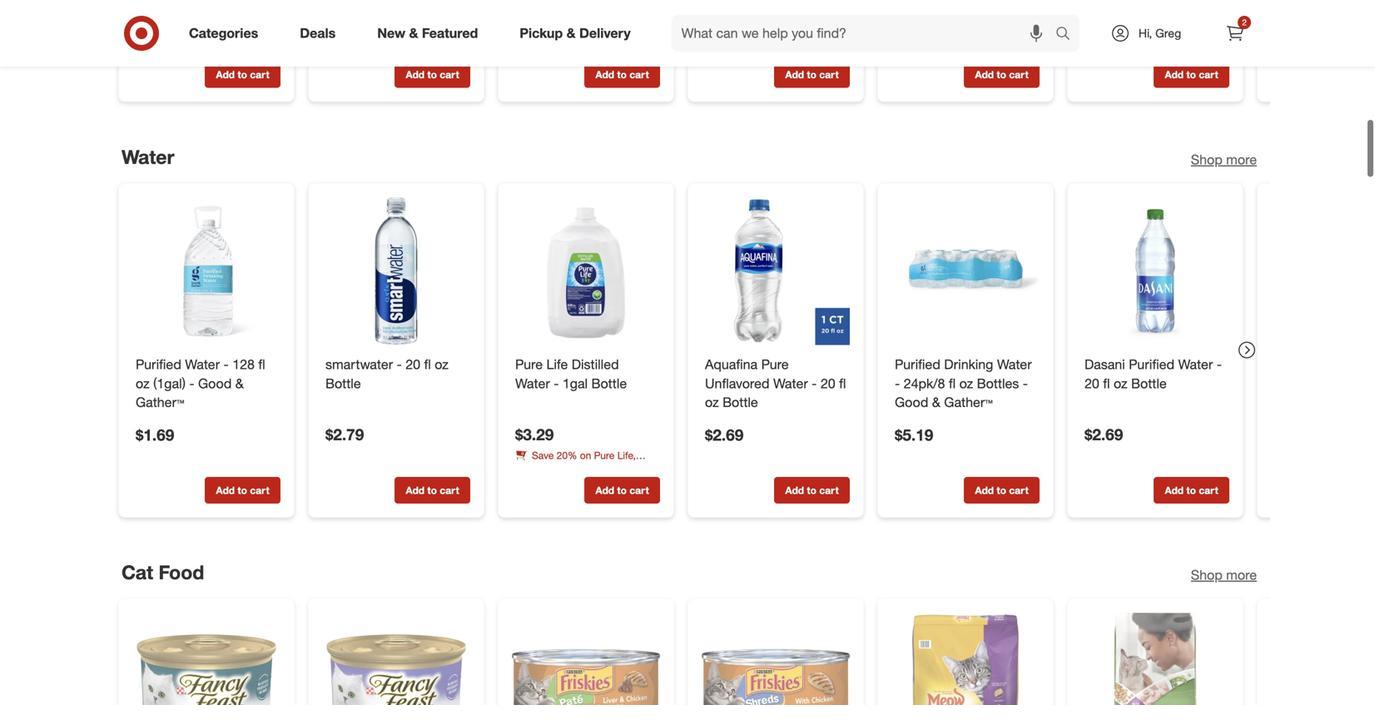 Task type: vqa. For each thing, say whether or not it's contained in the screenshot.
leftmost $1.29
yes



Task type: locate. For each thing, give the bounding box(es) containing it.
& inside new & featured link
[[409, 25, 418, 41]]

2 horizontal spatial $1.29
[[705, 19, 744, 39]]

purina fancy feast classic pate wet cat food can - 3oz image
[[132, 612, 281, 705], [132, 612, 281, 705]]

& right new
[[409, 25, 418, 41]]

shop more button
[[1192, 150, 1258, 169], [1192, 566, 1258, 585]]

purina cat chow indoor with chicken adult complete & balanced dry cat food image
[[1082, 612, 1230, 705], [1082, 612, 1230, 705]]

deals
[[300, 25, 336, 41]]

2 gather™ from the left
[[945, 394, 993, 410]]

20%
[[557, 449, 577, 461]]

0 vertical spatial shop
[[1192, 151, 1223, 168]]

1 purified from the left
[[136, 356, 181, 372]]

0 vertical spatial good
[[198, 375, 232, 391]]

cart
[[250, 68, 270, 81], [440, 68, 459, 81], [630, 68, 649, 81], [820, 68, 839, 81], [1010, 68, 1029, 81], [1200, 68, 1219, 81], [250, 484, 270, 496], [440, 484, 459, 496], [630, 484, 649, 496], [820, 484, 839, 496], [1010, 484, 1029, 496], [1200, 484, 1219, 496]]

aquafina
[[705, 356, 758, 372]]

purified inside purified drinking water - 24pk/8 fl oz bottles - good & gather™
[[895, 356, 941, 372]]

life,
[[618, 449, 636, 461]]

gather™
[[136, 394, 184, 410], [945, 394, 993, 410]]

1 vertical spatial good
[[895, 394, 929, 410]]

2 shop more from the top
[[1192, 567, 1258, 583]]

categories link
[[175, 15, 279, 52]]

1 vertical spatial shop more
[[1192, 567, 1258, 583]]

save
[[532, 449, 554, 461]]

pure up unflavored
[[762, 356, 789, 372]]

20 inside aquafina pure unflavored water - 20 fl oz bottle
[[821, 375, 836, 391]]

fl right the 128
[[258, 356, 265, 372]]

pure life distilled water - 1gal bottle
[[516, 356, 627, 391]]

shop more button for water
[[1192, 150, 1258, 169]]

dasani purified water - 20 fl oz bottle image
[[1082, 197, 1230, 345], [1082, 197, 1230, 345]]

purified right the dasani
[[1129, 356, 1175, 372]]

128
[[233, 356, 255, 372]]

cat food
[[122, 561, 204, 584]]

0 horizontal spatial 20
[[406, 356, 421, 372]]

oz inside purified water - 128 fl oz (1gal) - good & gather™
[[136, 375, 150, 391]]

purina friskies gravy wet cat food - 5.5oz image
[[702, 612, 850, 705], [702, 612, 850, 705]]

dasani purified water - 20 fl oz bottle
[[1085, 356, 1223, 391]]

$2.69 down unflavored
[[705, 425, 744, 444]]

fl
[[258, 356, 265, 372], [424, 356, 431, 372], [840, 375, 846, 391], [949, 375, 956, 391], [1104, 375, 1111, 391]]

&
[[409, 25, 418, 41], [567, 25, 576, 41], [236, 375, 244, 391], [933, 394, 941, 410], [567, 463, 573, 476]]

fl right smartwater
[[424, 356, 431, 372]]

oz left "(1gal)"
[[136, 375, 150, 391]]

pure inside aquafina pure unflavored water - 20 fl oz bottle
[[762, 356, 789, 372]]

bottles
[[977, 375, 1020, 391]]

1gal
[[563, 375, 588, 391]]

$3.29
[[516, 425, 554, 444]]

1 vertical spatial shop
[[1192, 567, 1223, 583]]

2 horizontal spatial pure
[[762, 356, 789, 372]]

0 horizontal spatial pure
[[516, 356, 543, 372]]

1 shop more from the top
[[1192, 151, 1258, 168]]

0 vertical spatial shop more
[[1192, 151, 1258, 168]]

good down 24pk/8
[[895, 394, 929, 410]]

20 inside smartwater - 20 fl oz bottle
[[406, 356, 421, 372]]

water
[[122, 145, 174, 169], [185, 356, 220, 372], [998, 356, 1032, 372], [1179, 356, 1214, 372], [516, 375, 550, 391], [774, 375, 808, 391]]

0 horizontal spatial $1.29
[[136, 19, 174, 39]]

new & featured link
[[363, 15, 499, 52]]

1 horizontal spatial gather™
[[945, 394, 993, 410]]

$2.79
[[326, 425, 364, 444]]

pure right on
[[594, 449, 615, 461]]

2 shop from the top
[[1192, 567, 1223, 583]]

arrowhead
[[516, 463, 564, 476]]

purified water - 128 fl oz (1gal) - good & gather™ image
[[132, 197, 281, 345], [132, 197, 281, 345]]

1 horizontal spatial purified
[[895, 356, 941, 372]]

more
[[1227, 151, 1258, 168], [576, 463, 599, 476], [1227, 567, 1258, 583]]

$2.69 for aquafina pure unflavored water - 20 fl oz bottle
[[705, 425, 744, 444]]

purified
[[136, 356, 181, 372], [895, 356, 941, 372], [1129, 356, 1175, 372]]

gather™ down bottles
[[945, 394, 993, 410]]

unflavored
[[705, 375, 770, 391]]

oz down 'drinking' on the bottom right
[[960, 375, 974, 391]]

greg
[[1156, 26, 1182, 40]]

3 purified from the left
[[1129, 356, 1175, 372]]

meow mix original choice with flavors of chicken, turkey & salmon adult complete & balanced dry cat food image
[[892, 612, 1040, 705], [892, 612, 1040, 705]]

fl inside aquafina pure unflavored water - 20 fl oz bottle
[[840, 375, 846, 391]]

1 horizontal spatial good
[[895, 394, 929, 410]]

add to cart button
[[205, 61, 281, 88], [395, 61, 471, 88], [585, 61, 660, 88], [775, 61, 850, 88], [964, 61, 1040, 88], [1154, 61, 1230, 88], [205, 477, 281, 503], [395, 477, 471, 503], [585, 477, 660, 503], [775, 477, 850, 503], [964, 477, 1040, 503], [1154, 477, 1230, 503]]

1 $2.69 from the left
[[1085, 425, 1124, 444]]

1 horizontal spatial $1.29
[[516, 19, 554, 39]]

pure life distilled water - 1gal bottle link
[[516, 355, 657, 393]]

food
[[159, 561, 204, 584]]

cat
[[122, 561, 153, 584]]

oz
[[435, 356, 449, 372], [136, 375, 150, 391], [960, 375, 974, 391], [1114, 375, 1128, 391], [705, 394, 719, 410]]

$1.69 left hi,
[[1085, 19, 1124, 39]]

bottle inside dasani purified water - 20 fl oz bottle
[[1132, 375, 1167, 391]]

oz right smartwater
[[435, 356, 449, 372]]

0 horizontal spatial purified
[[136, 356, 181, 372]]

delivery
[[580, 25, 631, 41]]

2 $2.69 from the left
[[705, 425, 744, 444]]

$2.69
[[1085, 425, 1124, 444], [705, 425, 744, 444]]

2 horizontal spatial 20
[[1085, 375, 1100, 391]]

distilled
[[572, 356, 619, 372]]

life
[[547, 356, 568, 372]]

water inside aquafina pure unflavored water - 20 fl oz bottle
[[774, 375, 808, 391]]

& inside purified drinking water - 24pk/8 fl oz bottles - good & gather™
[[933, 394, 941, 410]]

gather™ down "(1gal)"
[[136, 394, 184, 410]]

add to cart
[[216, 68, 270, 81], [406, 68, 459, 81], [596, 68, 649, 81], [786, 68, 839, 81], [976, 68, 1029, 81], [1165, 68, 1219, 81], [216, 484, 270, 496], [406, 484, 459, 496], [596, 484, 649, 496], [786, 484, 839, 496], [976, 484, 1029, 496], [1165, 484, 1219, 496]]

purified inside purified water - 128 fl oz (1gal) - good & gather™
[[136, 356, 181, 372]]

shop
[[1192, 151, 1223, 168], [1192, 567, 1223, 583]]

1 horizontal spatial 20
[[821, 375, 836, 391]]

fl down 'drinking' on the bottom right
[[949, 375, 956, 391]]

purified drinking water - 24pk/8 fl oz bottles - good & gather™ link
[[895, 355, 1037, 412]]

fl down the dasani
[[1104, 375, 1111, 391]]

2 vertical spatial more
[[1227, 567, 1258, 583]]

to
[[238, 68, 247, 81], [428, 68, 437, 81], [617, 68, 627, 81], [807, 68, 817, 81], [997, 68, 1007, 81], [1187, 68, 1197, 81], [238, 484, 247, 496], [428, 484, 437, 496], [617, 484, 627, 496], [807, 484, 817, 496], [997, 484, 1007, 496], [1187, 484, 1197, 496]]

shop more button for cat food
[[1192, 566, 1258, 585]]

20
[[406, 356, 421, 372], [821, 375, 836, 391], [1085, 375, 1100, 391]]

1 horizontal spatial pure
[[594, 449, 615, 461]]

purified up 24pk/8
[[895, 356, 941, 372]]

& down 24pk/8
[[933, 394, 941, 410]]

pure
[[516, 356, 543, 372], [762, 356, 789, 372], [594, 449, 615, 461]]

purina fancy feast gravy wet cat food can - 3oz image
[[322, 612, 471, 705], [322, 612, 471, 705]]

gather™ inside purified drinking water - 24pk/8 fl oz bottles - good & gather™
[[945, 394, 993, 410]]

purified drinking water - 24pk/8 fl oz bottles - good & gather™ image
[[892, 197, 1040, 345], [892, 197, 1040, 345]]

2 horizontal spatial purified
[[1129, 356, 1175, 372]]

pure life distilled water - 1gal bottle image
[[512, 197, 660, 345], [512, 197, 660, 345]]

smartwater - 20 fl oz bottle
[[326, 356, 449, 391]]

good
[[198, 375, 232, 391], [895, 394, 929, 410]]

1 gather™ from the left
[[136, 394, 184, 410]]

0 vertical spatial more
[[1227, 151, 1258, 168]]

2 shop more button from the top
[[1192, 566, 1258, 585]]

0 horizontal spatial good
[[198, 375, 232, 391]]

1 vertical spatial $1.69
[[136, 425, 174, 444]]

purina friskies classic pate wet cat food - 5.5oz image
[[512, 612, 660, 705], [512, 612, 660, 705]]

& right pickup
[[567, 25, 576, 41]]

0 horizontal spatial gather™
[[136, 394, 184, 410]]

fl inside dasani purified water - 20 fl oz bottle
[[1104, 375, 1111, 391]]

add
[[216, 68, 235, 81], [406, 68, 425, 81], [596, 68, 615, 81], [786, 68, 805, 81], [976, 68, 994, 81], [1165, 68, 1184, 81], [216, 484, 235, 496], [406, 484, 425, 496], [596, 484, 615, 496], [786, 484, 805, 496], [976, 484, 994, 496], [1165, 484, 1184, 496]]

featured
[[422, 25, 478, 41]]

1 shop more button from the top
[[1192, 150, 1258, 169]]

& down 20%
[[567, 463, 573, 476]]

oz down unflavored
[[705, 394, 719, 410]]

1 horizontal spatial $1.69
[[1085, 19, 1124, 39]]

bottle inside "pure life distilled water - 1gal bottle"
[[592, 375, 627, 391]]

bottle
[[326, 375, 361, 391], [592, 375, 627, 391], [1132, 375, 1167, 391], [723, 394, 758, 410]]

1 horizontal spatial $2.69
[[1085, 425, 1124, 444]]

$2.69 for dasani purified water - 20 fl oz bottle
[[1085, 425, 1124, 444]]

& inside purified water - 128 fl oz (1gal) - good & gather™
[[236, 375, 244, 391]]

aquafina pure unflavored water - 20 fl oz bottle image
[[702, 197, 850, 345], [702, 197, 850, 345]]

purified for $1.69
[[136, 356, 181, 372]]

shop for water
[[1192, 151, 1223, 168]]

1 shop from the top
[[1192, 151, 1223, 168]]

2 purified from the left
[[895, 356, 941, 372]]

shop more
[[1192, 151, 1258, 168], [1192, 567, 1258, 583]]

purified up "(1gal)"
[[136, 356, 181, 372]]

fl left 24pk/8
[[840, 375, 846, 391]]

2 $1.29 from the left
[[516, 19, 554, 39]]

0 vertical spatial shop more button
[[1192, 150, 1258, 169]]

& down the 128
[[236, 375, 244, 391]]

water inside purified drinking water - 24pk/8 fl oz bottles - good & gather™
[[998, 356, 1032, 372]]

20 inside dasani purified water - 20 fl oz bottle
[[1085, 375, 1100, 391]]

1 vertical spatial more
[[576, 463, 599, 476]]

oz down the dasani
[[1114, 375, 1128, 391]]

$1.69 down "(1gal)"
[[136, 425, 174, 444]]

$1.69
[[1085, 19, 1124, 39], [136, 425, 174, 444]]

$2.69 down the dasani
[[1085, 425, 1124, 444]]

hi,
[[1139, 26, 1153, 40]]

smartwater - 20 fl oz bottle image
[[322, 197, 471, 345], [322, 197, 471, 345]]

categories
[[189, 25, 258, 41]]

-
[[224, 356, 229, 372], [397, 356, 402, 372], [1217, 356, 1223, 372], [189, 375, 195, 391], [554, 375, 559, 391], [812, 375, 817, 391], [895, 375, 900, 391], [1023, 375, 1029, 391]]

pure left life
[[516, 356, 543, 372]]

1 vertical spatial shop more button
[[1192, 566, 1258, 585]]

$1.29
[[136, 19, 174, 39], [516, 19, 554, 39], [705, 19, 744, 39]]

gather™ inside purified water - 128 fl oz (1gal) - good & gather™
[[136, 394, 184, 410]]

good right "(1gal)"
[[198, 375, 232, 391]]

0 horizontal spatial $2.69
[[705, 425, 744, 444]]



Task type: describe. For each thing, give the bounding box(es) containing it.
drinking
[[945, 356, 994, 372]]

bottle inside aquafina pure unflavored water - 20 fl oz bottle
[[723, 394, 758, 410]]

pure inside "save 20% on pure life, arrowhead & more"
[[594, 449, 615, 461]]

What can we help you find? suggestions appear below search field
[[672, 15, 1060, 52]]

save 20% on pure life, arrowhead & more button
[[516, 448, 660, 476]]

oz inside smartwater - 20 fl oz bottle
[[435, 356, 449, 372]]

- inside aquafina pure unflavored water - 20 fl oz bottle
[[812, 375, 817, 391]]

fl inside smartwater - 20 fl oz bottle
[[424, 356, 431, 372]]

shop for cat food
[[1192, 567, 1223, 583]]

aquafina pure unflavored water - 20 fl oz bottle link
[[705, 355, 847, 412]]

oz inside purified drinking water - 24pk/8 fl oz bottles - good & gather™
[[960, 375, 974, 391]]

purified inside dasani purified water - 20 fl oz bottle
[[1129, 356, 1175, 372]]

dasani purified water - 20 fl oz bottle link
[[1085, 355, 1227, 393]]

pickup & delivery
[[520, 25, 631, 41]]

pure inside "pure life distilled water - 1gal bottle"
[[516, 356, 543, 372]]

2
[[1243, 17, 1247, 27]]

dasani
[[1085, 356, 1126, 372]]

water inside purified water - 128 fl oz (1gal) - good & gather™
[[185, 356, 220, 372]]

smartwater - 20 fl oz bottle link
[[326, 355, 467, 393]]

search button
[[1049, 15, 1089, 55]]

water inside dasani purified water - 20 fl oz bottle
[[1179, 356, 1214, 372]]

good inside purified water - 128 fl oz (1gal) - good & gather™
[[198, 375, 232, 391]]

24pk/8
[[904, 375, 946, 391]]

& inside "save 20% on pure life, arrowhead & more"
[[567, 463, 573, 476]]

new & featured
[[377, 25, 478, 41]]

aquafina pure unflavored water - 20 fl oz bottle
[[705, 356, 846, 410]]

more inside "save 20% on pure life, arrowhead & more"
[[576, 463, 599, 476]]

purified water - 128 fl oz (1gal) - good & gather™ link
[[136, 355, 277, 412]]

on
[[580, 449, 592, 461]]

hi, greg
[[1139, 26, 1182, 40]]

3 $1.29 from the left
[[705, 19, 744, 39]]

fl inside purified drinking water - 24pk/8 fl oz bottles - good & gather™
[[949, 375, 956, 391]]

shop more for cat food
[[1192, 567, 1258, 583]]

water inside "pure life distilled water - 1gal bottle"
[[516, 375, 550, 391]]

purified water - 128 fl oz (1gal) - good & gather™
[[136, 356, 265, 410]]

shop more for water
[[1192, 151, 1258, 168]]

fl inside purified water - 128 fl oz (1gal) - good & gather™
[[258, 356, 265, 372]]

good inside purified drinking water - 24pk/8 fl oz bottles - good & gather™
[[895, 394, 929, 410]]

pickup
[[520, 25, 563, 41]]

oz inside dasani purified water - 20 fl oz bottle
[[1114, 375, 1128, 391]]

deals link
[[286, 15, 357, 52]]

more for water
[[1227, 151, 1258, 168]]

purified drinking water - 24pk/8 fl oz bottles - good & gather™
[[895, 356, 1032, 410]]

smartwater
[[326, 356, 393, 372]]

- inside smartwater - 20 fl oz bottle
[[397, 356, 402, 372]]

search
[[1049, 27, 1089, 43]]

pickup & delivery link
[[506, 15, 652, 52]]

bottle inside smartwater - 20 fl oz bottle
[[326, 375, 361, 391]]

1 $1.29 from the left
[[136, 19, 174, 39]]

2 link
[[1218, 15, 1254, 52]]

0 horizontal spatial $1.69
[[136, 425, 174, 444]]

save 20% on pure life, arrowhead & more
[[516, 449, 636, 476]]

- inside "pure life distilled water - 1gal bottle"
[[554, 375, 559, 391]]

$1.49
[[326, 19, 364, 39]]

new
[[377, 25, 406, 41]]

0 vertical spatial $1.69
[[1085, 19, 1124, 39]]

& inside pickup & delivery link
[[567, 25, 576, 41]]

- inside dasani purified water - 20 fl oz bottle
[[1217, 356, 1223, 372]]

more for cat food
[[1227, 567, 1258, 583]]

purified for $5.19
[[895, 356, 941, 372]]

oz inside aquafina pure unflavored water - 20 fl oz bottle
[[705, 394, 719, 410]]

(1gal)
[[153, 375, 186, 391]]

$5.19
[[895, 425, 934, 444]]



